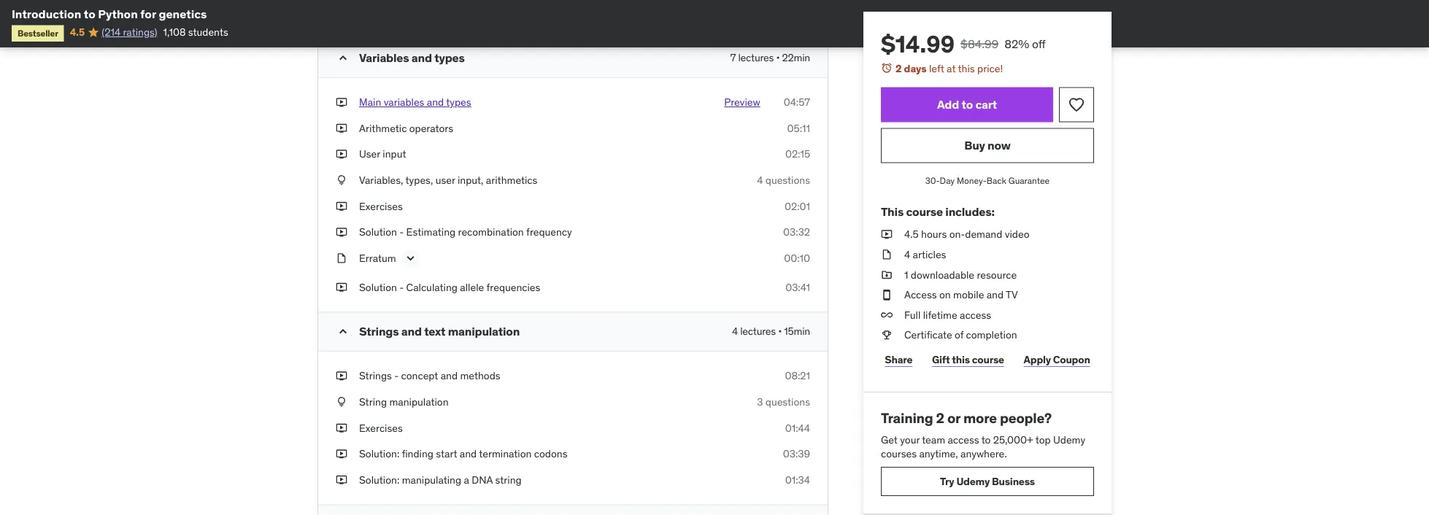 Task type: locate. For each thing, give the bounding box(es) containing it.
0 horizontal spatial udemy
[[956, 475, 990, 488]]

show lecture description image
[[403, 251, 418, 266]]

04:57
[[784, 96, 810, 109]]

2 vertical spatial -
[[394, 369, 399, 383]]

to for python
[[84, 6, 95, 21]]

1 vertical spatial small image
[[336, 324, 350, 339]]

share button
[[881, 345, 917, 375]]

small image
[[336, 51, 350, 65], [336, 324, 350, 339]]

2 horizontal spatial to
[[982, 433, 991, 446]]

2 left or
[[936, 410, 944, 427]]

questions
[[766, 173, 810, 187], [766, 395, 810, 409]]

variables,
[[359, 173, 403, 187]]

solution
[[359, 225, 397, 239], [359, 281, 397, 294]]

cart
[[975, 97, 997, 112]]

0 horizontal spatial course
[[906, 204, 943, 219]]

xsmall image
[[336, 95, 347, 109], [336, 225, 347, 239], [336, 251, 347, 265], [336, 280, 347, 295], [881, 288, 893, 302], [881, 308, 893, 322], [336, 447, 347, 461]]

2 questions from the top
[[766, 395, 810, 409]]

strings for strings - concept and methods
[[359, 369, 392, 383]]

off
[[1032, 36, 1046, 51]]

2 strings from the top
[[359, 369, 392, 383]]

lectures
[[738, 51, 774, 64], [740, 325, 776, 338]]

0 horizontal spatial 4
[[732, 325, 738, 338]]

introduction to python for genetics
[[12, 6, 207, 21]]

0 horizontal spatial 4.5
[[70, 25, 85, 39]]

python
[[98, 6, 138, 21]]

2 small image from the top
[[336, 324, 350, 339]]

0 vertical spatial solution
[[359, 225, 397, 239]]

strings left text
[[359, 324, 399, 339]]

text
[[424, 324, 445, 339]]

1 vertical spatial manipulation
[[389, 395, 449, 409]]

estimating
[[406, 225, 456, 239]]

and left tv
[[987, 288, 1004, 301]]

manipulation
[[448, 324, 520, 339], [389, 395, 449, 409]]

to inside button
[[962, 97, 973, 112]]

2 horizontal spatial 4
[[904, 248, 910, 261]]

hours
[[921, 228, 947, 241]]

solution:
[[359, 447, 399, 460], [359, 473, 399, 486]]

0 horizontal spatial 2
[[896, 62, 902, 75]]

(214
[[102, 25, 121, 39]]

course down completion
[[972, 353, 1004, 366]]

user
[[359, 148, 380, 161]]

2 right alarm image
[[896, 62, 902, 75]]

•
[[776, 51, 780, 64], [778, 325, 782, 338]]

1 solution: from the top
[[359, 447, 399, 460]]

apply
[[1024, 353, 1051, 366]]

1 vertical spatial solution:
[[359, 473, 399, 486]]

1 vertical spatial types
[[446, 96, 471, 109]]

2 inside training 2 or more people? get your team access to 25,000+ top udemy courses anytime, anywhere.
[[936, 410, 944, 427]]

day
[[940, 175, 955, 187]]

-
[[399, 225, 404, 239], [399, 281, 404, 294], [394, 369, 399, 383]]

- left concept
[[394, 369, 399, 383]]

solution: left manipulating
[[359, 473, 399, 486]]

add
[[937, 97, 959, 112]]

0 vertical spatial access
[[960, 308, 991, 322]]

arithmetic
[[359, 122, 407, 135]]

exercises down variables,
[[359, 199, 403, 213]]

types,
[[406, 173, 433, 187]]

1 vertical spatial course
[[972, 353, 1004, 366]]

1 strings from the top
[[359, 324, 399, 339]]

4
[[757, 173, 763, 187], [904, 248, 910, 261], [732, 325, 738, 338]]

1 solution from the top
[[359, 225, 397, 239]]

to up 'anywhere.'
[[982, 433, 991, 446]]

1 vertical spatial 4.5
[[904, 228, 919, 241]]

includes:
[[945, 204, 995, 219]]

types up operators
[[446, 96, 471, 109]]

1 vertical spatial exercises
[[359, 421, 403, 434]]

certificate of completion
[[904, 329, 1017, 342]]

string
[[495, 473, 522, 486]]

- for estimating
[[399, 225, 404, 239]]

solution: finding start and termination codons
[[359, 447, 567, 460]]

solution down erratum
[[359, 281, 397, 294]]

0 vertical spatial udemy
[[1053, 433, 1085, 446]]

udemy right top
[[1053, 433, 1085, 446]]

solution: for solution: finding start and termination codons
[[359, 447, 399, 460]]

1 vertical spatial to
[[962, 97, 973, 112]]

articles
[[913, 248, 946, 261]]

solution:  manipulating a dna string
[[359, 473, 522, 486]]

0 vertical spatial questions
[[766, 173, 810, 187]]

price!
[[977, 62, 1003, 75]]

0 vertical spatial types
[[434, 50, 465, 65]]

types up main variables and types
[[434, 50, 465, 65]]

0 vertical spatial to
[[84, 6, 95, 21]]

to left cart
[[962, 97, 973, 112]]

4.5 left (214
[[70, 25, 85, 39]]

1 horizontal spatial to
[[962, 97, 973, 112]]

1 horizontal spatial course
[[972, 353, 1004, 366]]

0 vertical spatial small image
[[336, 51, 350, 65]]

- for calculating
[[399, 281, 404, 294]]

of
[[955, 329, 964, 342]]

0 vertical spatial solution:
[[359, 447, 399, 460]]

small image for variables and types
[[336, 51, 350, 65]]

1 vertical spatial 4
[[904, 248, 910, 261]]

0 vertical spatial 4.5
[[70, 25, 85, 39]]

video
[[1005, 228, 1030, 241]]

and right start
[[460, 447, 477, 460]]

4.5
[[70, 25, 85, 39], [904, 228, 919, 241]]

access down or
[[948, 433, 979, 446]]

codons
[[534, 447, 567, 460]]

lectures for variables and types
[[738, 51, 774, 64]]

0 vertical spatial manipulation
[[448, 324, 520, 339]]

1 vertical spatial strings
[[359, 369, 392, 383]]

people?
[[1000, 410, 1052, 427]]

- for concept
[[394, 369, 399, 383]]

training 2 or more people? get your team access to 25,000+ top udemy courses anytime, anywhere.
[[881, 410, 1085, 461]]

to left python at the left
[[84, 6, 95, 21]]

and
[[412, 50, 432, 65], [427, 96, 444, 109], [987, 288, 1004, 301], [401, 324, 422, 339], [441, 369, 458, 383], [460, 447, 477, 460]]

15min
[[784, 325, 810, 338]]

and up operators
[[427, 96, 444, 109]]

manipulation down concept
[[389, 395, 449, 409]]

main
[[359, 96, 381, 109]]

- up show lecture description image
[[399, 225, 404, 239]]

solution: for solution:  manipulating a dna string
[[359, 473, 399, 486]]

4.5 left hours in the top right of the page
[[904, 228, 919, 241]]

strings - concept and methods
[[359, 369, 500, 383]]

0 vertical spatial exercises
[[359, 199, 403, 213]]

4.5 for 4.5 hours on-demand video
[[904, 228, 919, 241]]

0 vertical spatial •
[[776, 51, 780, 64]]

access down mobile on the right bottom of page
[[960, 308, 991, 322]]

1 horizontal spatial 2
[[936, 410, 944, 427]]

at
[[947, 62, 956, 75]]

solution up erratum
[[359, 225, 397, 239]]

1 vertical spatial •
[[778, 325, 782, 338]]

or
[[947, 410, 960, 427]]

this right at
[[958, 62, 975, 75]]

udemy right try
[[956, 475, 990, 488]]

1 vertical spatial solution
[[359, 281, 397, 294]]

0 vertical spatial lectures
[[738, 51, 774, 64]]

0 vertical spatial 2
[[896, 62, 902, 75]]

82%
[[1004, 36, 1029, 51]]

0 vertical spatial course
[[906, 204, 943, 219]]

back
[[987, 175, 1007, 187]]

on-
[[949, 228, 965, 241]]

lectures right 7
[[738, 51, 774, 64]]

1 vertical spatial access
[[948, 433, 979, 446]]

1 vertical spatial questions
[[766, 395, 810, 409]]

- down show lecture description image
[[399, 281, 404, 294]]

0 vertical spatial 4
[[757, 173, 763, 187]]

types inside button
[[446, 96, 471, 109]]

02:15
[[785, 148, 810, 161]]

• left 22min
[[776, 51, 780, 64]]

2 vertical spatial to
[[982, 433, 991, 446]]

user
[[436, 173, 455, 187]]

udemy inside training 2 or more people? get your team access to 25,000+ top udemy courses anytime, anywhere.
[[1053, 433, 1085, 446]]

• for variables and types
[[776, 51, 780, 64]]

1 exercises from the top
[[359, 199, 403, 213]]

1 questions from the top
[[766, 173, 810, 187]]

0 vertical spatial -
[[399, 225, 404, 239]]

this right gift
[[952, 353, 970, 366]]

get
[[881, 433, 898, 446]]

1 vertical spatial lectures
[[740, 325, 776, 338]]

try udemy business link
[[881, 467, 1094, 496]]

4 lectures • 15min
[[732, 325, 810, 338]]

0 vertical spatial strings
[[359, 324, 399, 339]]

access
[[904, 288, 937, 301]]

variables
[[359, 50, 409, 65]]

exercises down string
[[359, 421, 403, 434]]

lectures for strings and text manipulation
[[740, 325, 776, 338]]

course up hours in the top right of the page
[[906, 204, 943, 219]]

demand
[[965, 228, 1002, 241]]

0 vertical spatial this
[[958, 62, 975, 75]]

1 horizontal spatial 4.5
[[904, 228, 919, 241]]

solution: left finding
[[359, 447, 399, 460]]

buy
[[964, 138, 985, 153]]

strings up string
[[359, 369, 392, 383]]

and left text
[[401, 324, 422, 339]]

2 exercises from the top
[[359, 421, 403, 434]]

1 horizontal spatial udemy
[[1053, 433, 1085, 446]]

1 horizontal spatial 4
[[757, 173, 763, 187]]

buy now button
[[881, 128, 1094, 163]]

• left 15min
[[778, 325, 782, 338]]

7 lectures • 22min
[[730, 51, 810, 64]]

1 vertical spatial 2
[[936, 410, 944, 427]]

top
[[1036, 433, 1051, 446]]

05:11
[[787, 122, 810, 135]]

08:21
[[785, 369, 810, 383]]

group
[[318, 0, 828, 38]]

introduction
[[12, 6, 81, 21]]

questions down 08:21
[[766, 395, 810, 409]]

1 vertical spatial -
[[399, 281, 404, 294]]

bestseller
[[18, 27, 58, 39]]

lectures left 15min
[[740, 325, 776, 338]]

to inside training 2 or more people? get your team access to 25,000+ top udemy courses anytime, anywhere.
[[982, 433, 991, 446]]

2
[[896, 62, 902, 75], [936, 410, 944, 427]]

4 questions
[[757, 173, 810, 187]]

2 solution: from the top
[[359, 473, 399, 486]]

xsmall image
[[336, 121, 347, 135], [336, 147, 347, 161], [336, 173, 347, 187], [336, 199, 347, 213], [881, 227, 893, 242], [881, 248, 893, 262], [881, 268, 893, 282], [881, 328, 893, 342], [336, 369, 347, 383], [336, 395, 347, 409], [336, 421, 347, 435], [336, 473, 347, 487]]

string
[[359, 395, 387, 409]]

1 small image from the top
[[336, 51, 350, 65]]

0 horizontal spatial to
[[84, 6, 95, 21]]

coupon
[[1053, 353, 1090, 366]]

manipulation up methods
[[448, 324, 520, 339]]

4 for 4 articles
[[904, 248, 910, 261]]

gift this course
[[932, 353, 1004, 366]]

2 solution from the top
[[359, 281, 397, 294]]

variables
[[384, 96, 424, 109]]

questions up 02:01
[[766, 173, 810, 187]]



Task type: describe. For each thing, give the bounding box(es) containing it.
wishlist image
[[1068, 96, 1085, 114]]

$14.99
[[881, 29, 955, 58]]

lifetime
[[923, 308, 957, 322]]

preview
[[724, 96, 760, 109]]

try udemy business
[[940, 475, 1035, 488]]

4.5 hours on-demand video
[[904, 228, 1030, 241]]

recombination
[[458, 225, 524, 239]]

this
[[881, 204, 904, 219]]

dna
[[472, 473, 493, 486]]

on
[[939, 288, 951, 301]]

30-
[[925, 175, 940, 187]]

ratings)
[[123, 25, 157, 39]]

allele
[[460, 281, 484, 294]]

main variables and types
[[359, 96, 471, 109]]

solution for solution - estimating recombination frequency
[[359, 225, 397, 239]]

1,108 students
[[163, 25, 228, 39]]

exercises for 01:44
[[359, 421, 403, 434]]

start
[[436, 447, 457, 460]]

manipulating
[[402, 473, 461, 486]]

this course includes:
[[881, 204, 995, 219]]

main variables and types button
[[359, 95, 471, 109]]

1,108
[[163, 25, 186, 39]]

3 questions
[[757, 395, 810, 409]]

4 articles
[[904, 248, 946, 261]]

input
[[383, 148, 406, 161]]

frequencies
[[487, 281, 540, 294]]

apply coupon
[[1024, 353, 1090, 366]]

2 days left at this price!
[[896, 62, 1003, 75]]

1 vertical spatial this
[[952, 353, 970, 366]]

arithmetic operators
[[359, 122, 453, 135]]

operators
[[409, 122, 453, 135]]

1 vertical spatial udemy
[[956, 475, 990, 488]]

for
[[140, 6, 156, 21]]

7
[[730, 51, 736, 64]]

01:34
[[785, 473, 810, 486]]

solution for solution - calculating allele frequencies
[[359, 281, 397, 294]]

buy now
[[964, 138, 1011, 153]]

frequency
[[526, 225, 572, 239]]

full
[[904, 308, 921, 322]]

variables and types
[[359, 50, 465, 65]]

4.5 for 4.5
[[70, 25, 85, 39]]

01:44
[[785, 421, 810, 434]]

input,
[[458, 173, 484, 187]]

03:39
[[783, 447, 810, 460]]

business
[[992, 475, 1035, 488]]

1 downloadable resource
[[904, 268, 1017, 281]]

exercises for 02:01
[[359, 199, 403, 213]]

strings for strings and text manipulation
[[359, 324, 399, 339]]

share
[[885, 353, 913, 366]]

2 vertical spatial 4
[[732, 325, 738, 338]]

guarantee
[[1009, 175, 1050, 187]]

add to cart
[[937, 97, 997, 112]]

00:10
[[784, 251, 810, 265]]

a
[[464, 473, 469, 486]]

1
[[904, 268, 908, 281]]

days
[[904, 62, 927, 75]]

erratum
[[359, 251, 396, 265]]

and inside button
[[427, 96, 444, 109]]

and right variables
[[412, 50, 432, 65]]

downloadable
[[911, 268, 974, 281]]

solution - estimating recombination frequency
[[359, 225, 572, 239]]

questions for 4 questions
[[766, 173, 810, 187]]

03:32
[[783, 225, 810, 239]]

$84.99
[[961, 36, 999, 51]]

mobile
[[953, 288, 984, 301]]

4 for 4 questions
[[757, 173, 763, 187]]

25,000+
[[993, 433, 1033, 446]]

money-
[[957, 175, 987, 187]]

full lifetime access
[[904, 308, 991, 322]]

tv
[[1006, 288, 1018, 301]]

• for strings and text manipulation
[[778, 325, 782, 338]]

02:01
[[785, 199, 810, 213]]

small image for strings and text manipulation
[[336, 324, 350, 339]]

access inside training 2 or more people? get your team access to 25,000+ top udemy courses anytime, anywhere.
[[948, 433, 979, 446]]

gift this course link
[[928, 345, 1008, 375]]

certificate
[[904, 329, 952, 342]]

calculating
[[406, 281, 458, 294]]

strings and text manipulation
[[359, 324, 520, 339]]

arithmetics
[[486, 173, 538, 187]]

try
[[940, 475, 954, 488]]

questions for 3 questions
[[766, 395, 810, 409]]

your
[[900, 433, 920, 446]]

to for cart
[[962, 97, 973, 112]]

user input
[[359, 148, 406, 161]]

anywhere.
[[961, 447, 1007, 461]]

alarm image
[[881, 62, 893, 74]]

concept
[[401, 369, 438, 383]]

3
[[757, 395, 763, 409]]

students
[[188, 25, 228, 39]]

and right concept
[[441, 369, 458, 383]]

more
[[963, 410, 997, 427]]

gift
[[932, 353, 950, 366]]



Task type: vqa. For each thing, say whether or not it's contained in the screenshot.


